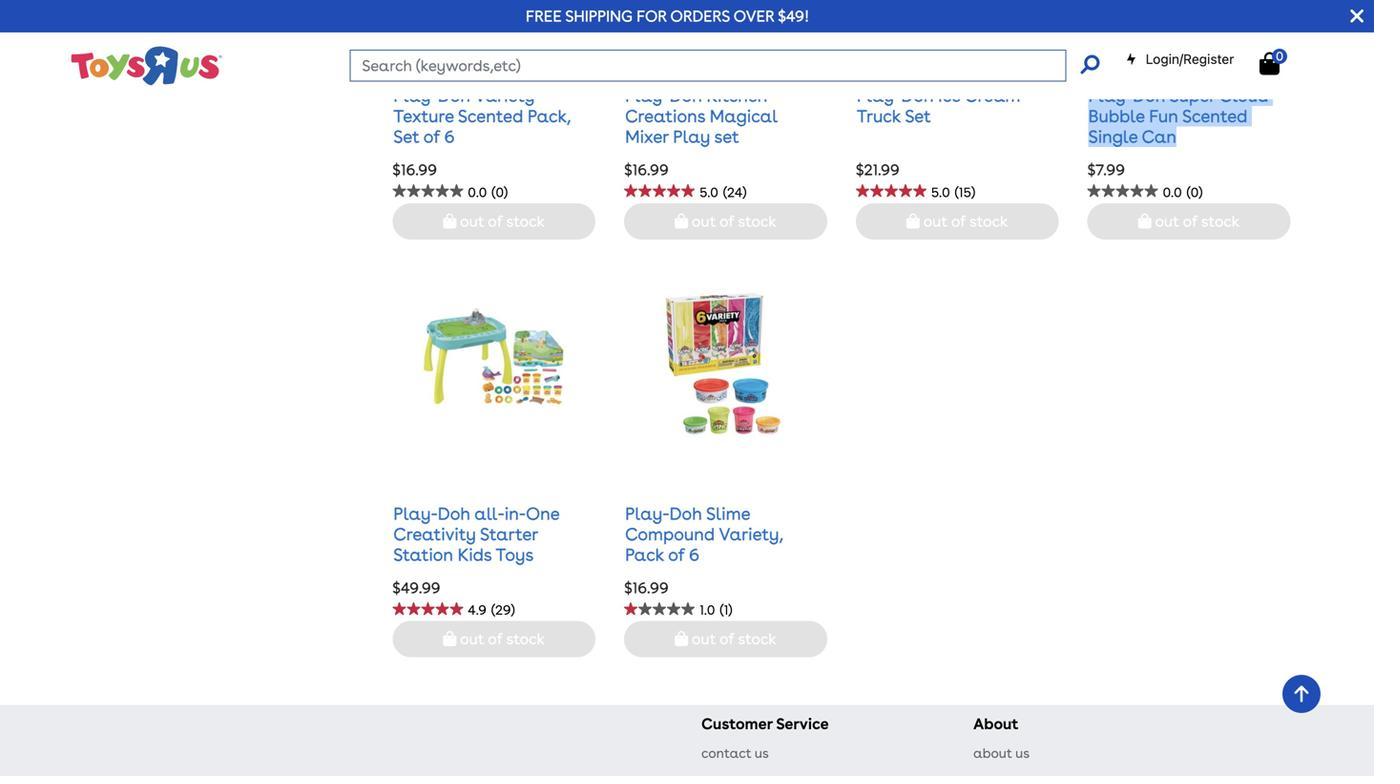 Task type: vqa. For each thing, say whether or not it's contained in the screenshot.
"jobs"
no



Task type: describe. For each thing, give the bounding box(es) containing it.
play-doh kitchen creations magical mixer play set
[[625, 85, 778, 147]]

service
[[776, 715, 829, 733]]

play-doh slime compound variety, pack of 6
[[625, 503, 783, 565]]

orders
[[671, 7, 730, 25]]

$16.99 for play
[[624, 161, 669, 179]]

login/register
[[1146, 51, 1235, 67]]

doh for super
[[1133, 85, 1166, 106]]

play-doh kitchen creations magical mixer play set link
[[625, 85, 778, 147]]

set inside play-doh variety texture scented pack, set of 6
[[394, 127, 420, 147]]

stock for play-doh ice cream truck set
[[970, 212, 1009, 230]]

out of stock for mixer
[[688, 212, 777, 230]]

$7.99
[[1088, 161, 1125, 179]]

4.9 (29)
[[468, 602, 515, 618]]

$49.99
[[393, 579, 441, 597]]

kitchen
[[707, 85, 768, 106]]

mixer
[[625, 127, 669, 147]]

ice
[[938, 85, 961, 106]]

(29)
[[491, 602, 515, 618]]

play-doh all-in-one creativity starter station kids toys link
[[394, 503, 560, 565]]

out of stock for set
[[920, 212, 1009, 230]]

play-doh variety texture scented pack, set of 6
[[394, 85, 571, 147]]

out of stock button for set
[[856, 203, 1059, 239]]

slime
[[706, 503, 750, 524]]

for
[[637, 7, 667, 25]]

variety,
[[719, 524, 783, 544]]

scented inside play-doh variety texture scented pack, set of 6
[[458, 106, 523, 126]]

play-doh super cloud bubble fun scented single can
[[1089, 85, 1269, 147]]

play-doh ice cream truck set
[[857, 85, 1021, 126]]

super
[[1170, 85, 1216, 106]]

play- for play-doh slime compound variety, pack of 6
[[625, 503, 670, 524]]

play-doh super cloud bubble fun scented single can image
[[1111, 0, 1268, 41]]

kids
[[458, 545, 492, 565]]

shopping bag image inside 0 link
[[1260, 52, 1280, 75]]

shopping bag image for play-doh variety texture scented pack, set of 6
[[443, 213, 457, 228]]

cream
[[965, 85, 1021, 106]]

out of stock button for pack,
[[393, 203, 596, 239]]

doh for ice
[[901, 85, 934, 106]]

$16.99 down pack
[[624, 579, 669, 597]]

starter
[[480, 524, 538, 544]]

4.9
[[468, 602, 487, 618]]

(1)
[[720, 602, 733, 618]]

(15)
[[955, 184, 976, 200]]

out of stock for pack,
[[457, 212, 545, 230]]

doh for kitchen
[[670, 85, 702, 106]]

6 inside play-doh variety texture scented pack, set of 6
[[444, 127, 455, 147]]

$49!
[[778, 7, 810, 25]]

doh for slime
[[670, 503, 702, 524]]

out for set
[[924, 212, 948, 230]]

0.0 for can
[[1163, 184, 1182, 200]]

play-doh slime compound variety, pack of 6 link
[[625, 503, 783, 565]]

all-
[[475, 503, 505, 524]]

scented inside play-doh super cloud bubble fun scented single can
[[1183, 106, 1248, 126]]

play-doh all-in-one creativity starter station kids toys image
[[416, 268, 573, 459]]

fun
[[1150, 106, 1179, 126]]

play-doh slime compound variety, pack of 6 image
[[647, 268, 804, 459]]

play- for play-doh kitchen creations magical mixer play set
[[625, 85, 670, 106]]

out for fun
[[1155, 212, 1180, 230]]

stock for play-doh super cloud bubble fun scented single can
[[1202, 212, 1240, 230]]

station
[[394, 545, 453, 565]]

truck
[[857, 106, 901, 126]]

6 inside play-doh slime compound variety, pack of 6
[[689, 545, 700, 565]]

about us
[[974, 745, 1030, 761]]

contact
[[702, 745, 752, 761]]

of inside play-doh slime compound variety, pack of 6
[[668, 545, 685, 565]]

creativity
[[394, 524, 476, 544]]

us for customer service
[[755, 745, 769, 761]]

play-doh ice cream truck set link
[[857, 85, 1021, 126]]

compound
[[625, 524, 715, 544]]

close button image
[[1351, 6, 1364, 27]]

pack
[[625, 545, 664, 565]]



Task type: locate. For each thing, give the bounding box(es) containing it.
0.0 (0) for 6
[[468, 184, 508, 200]]

0.0 (0) down play-doh variety texture scented pack, set of 6 link
[[468, 184, 508, 200]]

out of stock
[[457, 212, 545, 230], [688, 212, 777, 230], [920, 212, 1009, 230], [1152, 212, 1240, 230], [457, 630, 545, 648], [688, 630, 777, 648]]

us right the about
[[1016, 745, 1030, 761]]

contact us
[[702, 745, 769, 761]]

6 down compound at bottom
[[689, 545, 700, 565]]

play- inside play-doh kitchen creations magical mixer play set
[[625, 85, 670, 106]]

in-
[[505, 503, 526, 524]]

5.0 (15)
[[932, 184, 976, 200]]

0.0 down play-doh variety texture scented pack, set of 6 link
[[468, 184, 487, 200]]

5.0 (24)
[[700, 184, 747, 200]]

play- for play-doh all-in-one creativity starter station kids toys
[[394, 503, 438, 524]]

doh inside play-doh super cloud bubble fun scented single can
[[1133, 85, 1166, 106]]

1 horizontal spatial (0)
[[1187, 184, 1203, 200]]

1 horizontal spatial 0.0 (0)
[[1163, 184, 1203, 200]]

shopping bag image inside out of stock button
[[907, 213, 920, 228]]

play-doh variety texture scented pack, set of 6 link
[[394, 85, 571, 147]]

out of stock button for mixer
[[624, 203, 827, 239]]

2 0.0 (0) from the left
[[1163, 184, 1203, 200]]

doh for variety
[[438, 85, 471, 106]]

1 5.0 from the left
[[700, 184, 719, 200]]

(24)
[[723, 184, 747, 200]]

over
[[734, 7, 775, 25]]

customer service
[[702, 715, 829, 733]]

shipping
[[566, 7, 633, 25]]

$16.99 for set
[[393, 161, 437, 179]]

one
[[526, 503, 560, 524]]

5.0 for mixer
[[700, 184, 719, 200]]

shopping bag image for play-doh super cloud bubble fun scented single can
[[1139, 213, 1152, 228]]

(0) down play-doh super cloud bubble fun scented single can link
[[1187, 184, 1203, 200]]

1.0
[[700, 602, 715, 618]]

play- up creations
[[625, 85, 670, 106]]

0 horizontal spatial 6
[[444, 127, 455, 147]]

variety
[[475, 85, 535, 106]]

doh up fun on the top right
[[1133, 85, 1166, 106]]

free shipping for orders over $49! link
[[526, 7, 810, 25]]

texture
[[394, 106, 454, 126]]

0 horizontal spatial set
[[394, 127, 420, 147]]

0 horizontal spatial us
[[755, 745, 769, 761]]

$16.99 down the texture
[[393, 161, 437, 179]]

doh inside play-doh kitchen creations magical mixer play set
[[670, 85, 702, 106]]

about
[[974, 715, 1019, 733]]

1 horizontal spatial us
[[1016, 745, 1030, 761]]

out of stock button for fun
[[1088, 203, 1291, 239]]

login/register button
[[1126, 50, 1235, 69]]

customer
[[702, 715, 773, 733]]

0 horizontal spatial shopping bag image
[[443, 631, 457, 646]]

set
[[905, 106, 931, 126], [394, 127, 420, 147]]

single
[[1089, 127, 1138, 147]]

0 vertical spatial 6
[[444, 127, 455, 147]]

out of stock button
[[393, 203, 596, 239], [624, 203, 827, 239], [856, 203, 1059, 239], [1088, 203, 1291, 239], [393, 621, 596, 657], [624, 621, 827, 657]]

doh inside play-doh ice cream truck set
[[901, 85, 934, 106]]

of inside play-doh variety texture scented pack, set of 6
[[424, 127, 440, 147]]

$16.99 down mixer
[[624, 161, 669, 179]]

stock for play-doh kitchen creations magical mixer play set
[[738, 212, 777, 230]]

us down customer service
[[755, 745, 769, 761]]

set down the texture
[[394, 127, 420, 147]]

5.0 for set
[[932, 184, 950, 200]]

5.0 left (15)
[[932, 184, 950, 200]]

magical
[[710, 106, 778, 126]]

0 horizontal spatial 0.0
[[468, 184, 487, 200]]

out for mixer
[[692, 212, 716, 230]]

toys r us image
[[69, 44, 222, 87]]

1 horizontal spatial 5.0
[[932, 184, 950, 200]]

None search field
[[350, 50, 1100, 82]]

out
[[460, 212, 484, 230], [692, 212, 716, 230], [924, 212, 948, 230], [1155, 212, 1180, 230], [460, 630, 484, 648], [692, 630, 716, 648]]

scented
[[458, 106, 523, 126], [1183, 106, 1248, 126]]

doh up the texture
[[438, 85, 471, 106]]

(0) down play-doh variety texture scented pack, set of 6 at the top
[[492, 184, 508, 200]]

doh inside play-doh slime compound variety, pack of 6
[[670, 503, 702, 524]]

doh inside play-doh all-in-one creativity starter station kids toys
[[438, 503, 471, 524]]

scented down "super"
[[1183, 106, 1248, 126]]

doh up creations
[[670, 85, 702, 106]]

play- for play-doh ice cream truck set
[[857, 85, 901, 106]]

0 horizontal spatial scented
[[458, 106, 523, 126]]

pack,
[[528, 106, 571, 126]]

play- up truck
[[857, 85, 901, 106]]

play-doh all-in-one creativity starter station kids toys
[[394, 503, 560, 565]]

doh up compound at bottom
[[670, 503, 702, 524]]

2 (0) from the left
[[1187, 184, 1203, 200]]

1 (0) from the left
[[492, 184, 508, 200]]

0.0 for 6
[[468, 184, 487, 200]]

doh left ice in the top of the page
[[901, 85, 934, 106]]

doh inside play-doh variety texture scented pack, set of 6
[[438, 85, 471, 106]]

play-doh variety texture scented pack, set of 6 image
[[416, 0, 573, 41]]

5.0 left (24)
[[700, 184, 719, 200]]

1 horizontal spatial shopping bag image
[[907, 213, 920, 228]]

doh up creativity
[[438, 503, 471, 524]]

cloud
[[1220, 85, 1269, 106]]

play-doh ice cream truck set image
[[879, 0, 1036, 41]]

(0)
[[492, 184, 508, 200], [1187, 184, 1203, 200]]

shopping bag image for play-doh kitchen creations magical mixer play set
[[675, 213, 688, 228]]

1 us from the left
[[755, 745, 769, 761]]

set inside play-doh ice cream truck set
[[905, 106, 931, 126]]

play- up bubble
[[1089, 85, 1133, 106]]

out of stock for fun
[[1152, 212, 1240, 230]]

0.0
[[468, 184, 487, 200], [1163, 184, 1182, 200]]

2 5.0 from the left
[[932, 184, 950, 200]]

0 link
[[1260, 49, 1300, 76]]

play- inside play-doh super cloud bubble fun scented single can
[[1089, 85, 1133, 106]]

bubble
[[1089, 106, 1145, 126]]

play- inside play-doh slime compound variety, pack of 6
[[625, 503, 670, 524]]

play- inside play-doh all-in-one creativity starter station kids toys
[[394, 503, 438, 524]]

0 horizontal spatial 0.0 (0)
[[468, 184, 508, 200]]

set
[[715, 127, 740, 147]]

5.0
[[700, 184, 719, 200], [932, 184, 950, 200]]

1 scented from the left
[[458, 106, 523, 126]]

creations
[[625, 106, 706, 126]]

play
[[673, 127, 710, 147]]

0 horizontal spatial 5.0
[[700, 184, 719, 200]]

shopping bag image
[[907, 213, 920, 228], [443, 631, 457, 646]]

1 0.0 (0) from the left
[[468, 184, 508, 200]]

1 horizontal spatial 0.0
[[1163, 184, 1182, 200]]

contact us link
[[702, 745, 769, 761]]

scented down variety
[[458, 106, 523, 126]]

play- inside play-doh ice cream truck set
[[857, 85, 901, 106]]

6
[[444, 127, 455, 147], [689, 545, 700, 565]]

2 0.0 from the left
[[1163, 184, 1182, 200]]

0
[[1276, 49, 1284, 63]]

about
[[974, 745, 1013, 761]]

$16.99
[[393, 161, 437, 179], [624, 161, 669, 179], [624, 579, 669, 597]]

play- for play-doh super cloud bubble fun scented single can
[[1089, 85, 1133, 106]]

(0) for can
[[1187, 184, 1203, 200]]

doh for all-
[[438, 503, 471, 524]]

can
[[1142, 127, 1177, 147]]

1.0 (1)
[[700, 602, 733, 618]]

play- inside play-doh variety texture scented pack, set of 6
[[394, 85, 438, 106]]

free shipping for orders over $49!
[[526, 7, 810, 25]]

us
[[755, 745, 769, 761], [1016, 745, 1030, 761]]

2 us from the left
[[1016, 745, 1030, 761]]

$21.99
[[856, 161, 900, 179]]

play-
[[394, 85, 438, 106], [625, 85, 670, 106], [857, 85, 901, 106], [1089, 85, 1133, 106], [394, 503, 438, 524], [625, 503, 670, 524]]

1 horizontal spatial 6
[[689, 545, 700, 565]]

6 down the texture
[[444, 127, 455, 147]]

0 horizontal spatial (0)
[[492, 184, 508, 200]]

0.0 (0)
[[468, 184, 508, 200], [1163, 184, 1203, 200]]

free
[[526, 7, 562, 25]]

play-doh super cloud bubble fun scented single can link
[[1089, 85, 1269, 147]]

about us link
[[974, 745, 1030, 761]]

1 vertical spatial shopping bag image
[[443, 631, 457, 646]]

play- up the texture
[[394, 85, 438, 106]]

1 0.0 from the left
[[468, 184, 487, 200]]

0.0 (0) down can
[[1163, 184, 1203, 200]]

us for about
[[1016, 745, 1030, 761]]

0.0 (0) for can
[[1163, 184, 1203, 200]]

toys
[[496, 545, 534, 565]]

play- up creativity
[[394, 503, 438, 524]]

stock for play-doh variety texture scented pack, set of 6
[[506, 212, 545, 230]]

1 vertical spatial 6
[[689, 545, 700, 565]]

0 vertical spatial shopping bag image
[[907, 213, 920, 228]]

2 scented from the left
[[1183, 106, 1248, 126]]

stock
[[506, 212, 545, 230], [738, 212, 777, 230], [970, 212, 1009, 230], [1202, 212, 1240, 230], [506, 630, 545, 648], [738, 630, 777, 648]]

Enter Keyword or Item No. search field
[[350, 50, 1067, 82]]

of
[[424, 127, 440, 147], [488, 212, 503, 230], [720, 212, 735, 230], [952, 212, 966, 230], [1183, 212, 1198, 230], [668, 545, 685, 565], [488, 630, 503, 648], [720, 630, 735, 648]]

(0) for 6
[[492, 184, 508, 200]]

shopping bag image
[[1260, 52, 1280, 75], [443, 213, 457, 228], [675, 213, 688, 228], [1139, 213, 1152, 228], [675, 631, 688, 646]]

1 horizontal spatial scented
[[1183, 106, 1248, 126]]

doh
[[438, 85, 471, 106], [670, 85, 702, 106], [901, 85, 934, 106], [1133, 85, 1166, 106], [438, 503, 471, 524], [670, 503, 702, 524]]

0.0 down can
[[1163, 184, 1182, 200]]

play-doh kitchen creations magical mixer play set image
[[647, 0, 804, 41]]

play- up compound at bottom
[[625, 503, 670, 524]]

out for pack,
[[460, 212, 484, 230]]

set right truck
[[905, 106, 931, 126]]

1 horizontal spatial set
[[905, 106, 931, 126]]

play- for play-doh variety texture scented pack, set of 6
[[394, 85, 438, 106]]



